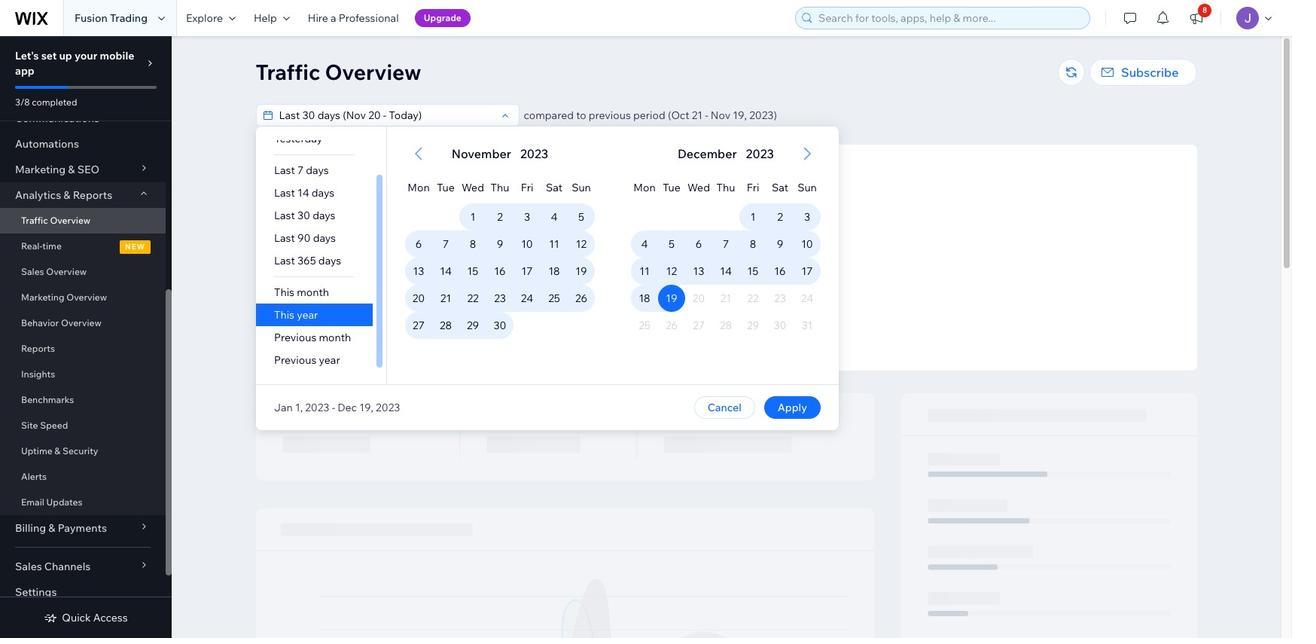 Task type: locate. For each thing, give the bounding box(es) containing it.
sales channels button
[[0, 554, 166, 579]]

15 up 22
[[467, 264, 478, 278]]

reports down seo
[[73, 188, 112, 202]]

2023)
[[750, 108, 778, 122]]

days right 365
[[318, 254, 341, 267]]

1 previous from the top
[[274, 331, 316, 344]]

month for this month
[[297, 286, 329, 299]]

last
[[274, 163, 295, 177], [274, 186, 295, 200], [274, 209, 295, 222], [274, 231, 295, 245], [274, 254, 295, 267]]

2 thu from the left
[[717, 181, 735, 194]]

30 up 90
[[297, 209, 310, 222]]

2 1 from the left
[[750, 210, 756, 224]]

10 up 24
[[521, 237, 533, 251]]

1 horizontal spatial 4
[[641, 237, 648, 251]]

marketing
[[15, 163, 66, 176], [21, 292, 64, 303]]

5 last from the top
[[274, 254, 295, 267]]

13 up 20
[[413, 264, 424, 278]]

days for last 14 days
[[311, 186, 334, 200]]

1 6 from the left
[[415, 237, 422, 251]]

row containing 4
[[631, 231, 821, 258]]

sales
[[21, 266, 44, 277], [15, 560, 42, 573]]

jan
[[274, 401, 293, 414]]

9 up has
[[777, 237, 783, 251]]

1 vertical spatial sales
[[15, 560, 42, 573]]

last down "last 14 days"
[[274, 209, 295, 222]]

2023 down compared
[[520, 146, 548, 161]]

overview down marketing overview link
[[61, 317, 102, 328]]

0 horizontal spatial reports
[[21, 343, 55, 354]]

days up last 30 days
[[311, 186, 334, 200]]

list box
[[256, 127, 386, 371]]

learn
[[662, 307, 686, 319]]

1 vertical spatial your
[[731, 281, 750, 293]]

alert containing november
[[447, 145, 553, 163]]

tuesday, december 19, 2023 cell
[[658, 285, 685, 312]]

2 3 from the left
[[804, 210, 810, 224]]

your
[[75, 49, 97, 63], [731, 281, 750, 293], [745, 307, 764, 319]]

30 inside row
[[493, 319, 506, 332]]

hire down how at right top
[[678, 330, 695, 341]]

19,
[[733, 108, 747, 122], [359, 401, 373, 414]]

this down this month
[[274, 308, 294, 322]]

2 for 10
[[497, 210, 503, 224]]

a
[[331, 11, 337, 25], [697, 330, 702, 341]]

tue for 7
[[437, 181, 455, 194]]

overview down professional
[[325, 59, 422, 85]]

13 up overview
[[693, 264, 704, 278]]

alert down nov
[[673, 145, 779, 163]]

row containing 6
[[405, 231, 595, 258]]

10 up more
[[801, 237, 813, 251]]

13
[[413, 264, 424, 278], [693, 264, 704, 278]]

sun for 12
[[572, 181, 591, 194]]

previous down the 'previous month'
[[274, 353, 316, 367]]

mon for 4
[[633, 181, 656, 194]]

1 horizontal spatial 6
[[696, 237, 702, 251]]

1 horizontal spatial 7
[[443, 237, 449, 251]]

1 grid from the left
[[387, 127, 613, 384]]

2 last from the top
[[274, 186, 295, 200]]

this
[[274, 286, 294, 299], [274, 308, 294, 322]]

1 horizontal spatial 13
[[693, 264, 704, 278]]

1 horizontal spatial year
[[319, 353, 340, 367]]

0 horizontal spatial thu
[[491, 181, 509, 194]]

& right billing
[[48, 521, 55, 535]]

analytics & reports button
[[0, 182, 166, 208]]

1 tue from the left
[[437, 181, 455, 194]]

grid
[[387, 127, 613, 384], [613, 127, 839, 384]]

0 horizontal spatial 11
[[549, 237, 559, 251]]

1 for 9
[[470, 210, 475, 224]]

0 vertical spatial month
[[297, 286, 329, 299]]

17 up more
[[802, 264, 813, 278]]

overview up marketing overview
[[46, 266, 87, 277]]

0 vertical spatial sales
[[21, 266, 44, 277]]

marketing up analytics
[[15, 163, 66, 176]]

site
[[21, 420, 38, 431]]

2 vertical spatial your
[[745, 307, 764, 319]]

0 horizontal spatial sun
[[572, 181, 591, 194]]

a down how at right top
[[697, 330, 702, 341]]

0 horizontal spatial year
[[297, 308, 318, 322]]

overview
[[325, 59, 422, 85], [50, 215, 91, 226], [46, 266, 87, 277], [66, 292, 107, 303], [61, 317, 102, 328]]

0 horizontal spatial wed
[[461, 181, 484, 194]]

dec
[[337, 401, 357, 414]]

this up this year
[[274, 286, 294, 299]]

None field
[[275, 105, 496, 126]]

year down the 'previous month'
[[319, 353, 340, 367]]

16 up 23
[[494, 264, 506, 278]]

thu down december
[[717, 181, 735, 194]]

days up "last 14 days"
[[306, 163, 329, 177]]

mon tue wed thu down december
[[633, 181, 735, 194]]

sales up settings
[[15, 560, 42, 573]]

subscribe button
[[1090, 59, 1198, 86]]

overview
[[669, 281, 706, 293]]

year up the 'previous month'
[[297, 308, 318, 322]]

mon
[[407, 181, 430, 194], [633, 181, 656, 194]]

2 wed from the left
[[688, 181, 710, 194]]

2 6 from the left
[[696, 237, 702, 251]]

1 sat from the left
[[546, 181, 562, 194]]

alerts
[[21, 471, 47, 482]]

14 up 28
[[440, 264, 452, 278]]

last for last 90 days
[[274, 231, 295, 245]]

1 horizontal spatial 9
[[777, 237, 783, 251]]

2 horizontal spatial 8
[[1203, 5, 1208, 15]]

2 9 from the left
[[777, 237, 783, 251]]

sales overview
[[21, 266, 87, 277]]

- left nov
[[705, 108, 709, 122]]

last 7 days
[[274, 163, 329, 177]]

21 right (oct
[[692, 108, 703, 122]]

last down last 7 days
[[274, 186, 295, 200]]

-
[[705, 108, 709, 122], [332, 401, 335, 414]]

9 up 23
[[497, 237, 503, 251]]

1 thu from the left
[[491, 181, 509, 194]]

2 horizontal spatial 14
[[720, 264, 732, 278]]

1 vertical spatial traffic overview
[[21, 215, 91, 226]]

0 vertical spatial your
[[75, 49, 97, 63]]

let's set up your mobile app
[[15, 49, 134, 78]]

30
[[297, 209, 310, 222], [493, 319, 506, 332]]

1 horizontal spatial sun
[[798, 181, 817, 194]]

1 1 from the left
[[470, 210, 475, 224]]

traffic overview up time
[[21, 215, 91, 226]]

1 up not enough traffic you'll get an overview once your site has more traffic.
[[750, 210, 756, 224]]

1 horizontal spatial 18
[[639, 292, 650, 305]]

1 horizontal spatial 10
[[801, 237, 813, 251]]

fri
[[521, 181, 533, 194], [747, 181, 759, 194]]

completed
[[32, 96, 77, 108]]

mon tue wed thu down november
[[407, 181, 509, 194]]

11 up get on the top of page
[[639, 264, 650, 278]]

1 vertical spatial previous
[[274, 353, 316, 367]]

11 up '25'
[[549, 237, 559, 251]]

9
[[497, 237, 503, 251], [777, 237, 783, 251]]

let's
[[15, 49, 39, 63]]

1 horizontal spatial mon
[[633, 181, 656, 194]]

traffic overview down hire a professional
[[256, 59, 422, 85]]

sales channels
[[15, 560, 91, 573]]

wed down december
[[688, 181, 710, 194]]

1 13 from the left
[[413, 264, 424, 278]]

overview for behavior overview link
[[61, 317, 102, 328]]

12 up 26
[[576, 237, 587, 251]]

1 row group from the left
[[387, 203, 613, 384]]

1 vertical spatial year
[[319, 353, 340, 367]]

16 up has
[[774, 264, 786, 278]]

last for last 14 days
[[274, 186, 295, 200]]

1 vertical spatial month
[[319, 331, 351, 344]]

to left previous
[[576, 108, 587, 122]]

days for last 30 days
[[312, 209, 335, 222]]

row
[[405, 167, 595, 203], [631, 167, 821, 203], [405, 203, 595, 231], [631, 203, 821, 231], [405, 231, 595, 258], [631, 231, 821, 258], [405, 258, 595, 285], [631, 258, 821, 285], [405, 285, 595, 312], [631, 285, 821, 312], [405, 312, 595, 339], [631, 312, 821, 339], [405, 339, 595, 366]]

sales down real-
[[21, 266, 44, 277]]

0 vertical spatial hire
[[308, 11, 328, 25]]

2023
[[520, 146, 548, 161], [746, 146, 774, 161], [305, 401, 329, 414], [376, 401, 400, 414]]

alert
[[447, 145, 553, 163], [673, 145, 779, 163]]

speed
[[40, 420, 68, 431]]

3 last from the top
[[274, 209, 295, 222]]

1 horizontal spatial 19,
[[733, 108, 747, 122]]

reports inside popup button
[[73, 188, 112, 202]]

0 horizontal spatial 3
[[524, 210, 530, 224]]

1 this from the top
[[274, 286, 294, 299]]

fri for 8
[[747, 181, 759, 194]]

90
[[297, 231, 310, 245]]

row containing 20
[[405, 285, 595, 312]]

0 horizontal spatial tue
[[437, 181, 455, 194]]

not enough traffic you'll get an overview once your site has more traffic.
[[616, 263, 837, 293]]

nov
[[711, 108, 731, 122]]

1 horizontal spatial wed
[[688, 181, 710, 194]]

0 vertical spatial traffic
[[256, 59, 320, 85]]

hire
[[308, 11, 328, 25], [678, 330, 695, 341]]

0 horizontal spatial 4
[[551, 210, 557, 224]]

a left professional
[[331, 11, 337, 25]]

mon tue wed thu
[[407, 181, 509, 194], [633, 181, 735, 194]]

month up previous year
[[319, 331, 351, 344]]

8 inside button
[[1203, 5, 1208, 15]]

row group for grid containing december
[[613, 203, 839, 384]]

0 horizontal spatial hire
[[308, 11, 328, 25]]

quick access button
[[44, 611, 128, 625]]

18 up '25'
[[548, 264, 560, 278]]

traffic.
[[810, 281, 837, 293]]

0 horizontal spatial 7
[[297, 163, 303, 177]]

19 up 26
[[575, 264, 587, 278]]

0 horizontal spatial 6
[[415, 237, 422, 251]]

trading
[[110, 11, 148, 25]]

3 for 9
[[804, 210, 810, 224]]

14 up last 30 days
[[297, 186, 309, 200]]

1 vertical spatial 5
[[669, 237, 675, 251]]

2 sat from the left
[[772, 181, 788, 194]]

1 horizontal spatial 2
[[777, 210, 783, 224]]

marketing inside popup button
[[15, 163, 66, 176]]

last left 90
[[274, 231, 295, 245]]

traffic down has
[[766, 307, 791, 319]]

0 vertical spatial year
[[297, 308, 318, 322]]

10
[[521, 237, 533, 251], [801, 237, 813, 251]]

18 left an
[[639, 292, 650, 305]]

hire for hire a marketing expert
[[678, 330, 695, 341]]

sat down 2023)
[[772, 181, 788, 194]]

1 fri from the left
[[521, 181, 533, 194]]

1 vertical spatial this
[[274, 308, 294, 322]]

0 horizontal spatial traffic
[[21, 215, 48, 226]]

last 14 days
[[274, 186, 334, 200]]

1 vertical spatial 4
[[641, 237, 648, 251]]

previous down this year
[[274, 331, 316, 344]]

19 inside cell
[[666, 292, 677, 305]]

row group
[[387, 203, 613, 384], [613, 203, 839, 384]]

last left 365
[[274, 254, 295, 267]]

0 horizontal spatial alert
[[447, 145, 553, 163]]

1 vertical spatial marketing
[[21, 292, 64, 303]]

overview for sales overview link
[[46, 266, 87, 277]]

1 vertical spatial reports
[[21, 343, 55, 354]]

2 row group from the left
[[613, 203, 839, 384]]

billing
[[15, 521, 46, 535]]

sales for sales overview
[[21, 266, 44, 277]]

15 up site
[[747, 264, 759, 278]]

19, right dec
[[359, 401, 373, 414]]

2 previous from the top
[[274, 353, 316, 367]]

updates
[[46, 496, 82, 508]]

days up the last 90 days
[[312, 209, 335, 222]]

insights
[[21, 368, 55, 380]]

1 wed from the left
[[461, 181, 484, 194]]

sales inside sales overview link
[[21, 266, 44, 277]]

0 horizontal spatial 13
[[413, 264, 424, 278]]

last up "last 14 days"
[[274, 163, 295, 177]]

fri for 10
[[521, 181, 533, 194]]

0 vertical spatial 12
[[576, 237, 587, 251]]

22
[[467, 292, 478, 305]]

1 horizontal spatial 5
[[669, 237, 675, 251]]

& down marketing & seo
[[64, 188, 70, 202]]

0 horizontal spatial traffic overview
[[21, 215, 91, 226]]

365
[[297, 254, 316, 267]]

sidebar element
[[0, 0, 172, 638]]

0 vertical spatial a
[[331, 11, 337, 25]]

days right 90
[[313, 231, 336, 245]]

2 down november
[[497, 210, 503, 224]]

1 horizontal spatial hire
[[678, 330, 695, 341]]

4 inside row
[[641, 237, 648, 251]]

2 sun from the left
[[798, 181, 817, 194]]

overview inside sales overview link
[[46, 266, 87, 277]]

2 tue from the left
[[663, 181, 681, 194]]

1 vertical spatial 30
[[493, 319, 506, 332]]

Search for tools, apps, help & more... field
[[814, 8, 1086, 29]]

sat down compared
[[546, 181, 562, 194]]

month up this year
[[297, 286, 329, 299]]

traffic overview inside sidebar element
[[21, 215, 91, 226]]

& left seo
[[68, 163, 75, 176]]

1 horizontal spatial sat
[[772, 181, 788, 194]]

professional
[[339, 11, 399, 25]]

14 up once
[[720, 264, 732, 278]]

1 9 from the left
[[497, 237, 503, 251]]

overview down sales overview link
[[66, 292, 107, 303]]

30 right 29
[[493, 319, 506, 332]]

1 3 from the left
[[524, 210, 530, 224]]

6
[[415, 237, 422, 251], [696, 237, 702, 251]]

1 vertical spatial 12
[[666, 264, 677, 278]]

19, right nov
[[733, 108, 747, 122]]

1 horizontal spatial mon tue wed thu
[[633, 181, 735, 194]]

21 up 28
[[440, 292, 451, 305]]

overview down analytics & reports
[[50, 215, 91, 226]]

& right uptime
[[54, 445, 60, 457]]

traffic
[[742, 263, 773, 277], [766, 307, 791, 319]]

2 16 from the left
[[774, 264, 786, 278]]

mon tue wed thu for 5
[[633, 181, 735, 194]]

1 mon tue wed thu from the left
[[407, 181, 509, 194]]

thu down november
[[491, 181, 509, 194]]

overview inside behavior overview link
[[61, 317, 102, 328]]

you'll
[[616, 281, 638, 293]]

last for last 7 days
[[274, 163, 295, 177]]

1 vertical spatial -
[[332, 401, 335, 414]]

to
[[576, 108, 587, 122], [708, 307, 717, 319]]

marketing up behavior
[[21, 292, 64, 303]]

2 alert from the left
[[673, 145, 779, 163]]

0 vertical spatial to
[[576, 108, 587, 122]]

1 horizontal spatial alert
[[673, 145, 779, 163]]

reports up insights
[[21, 343, 55, 354]]

1 down november
[[470, 210, 475, 224]]

wed down november
[[461, 181, 484, 194]]

2 mon tue wed thu from the left
[[633, 181, 735, 194]]

row containing 18
[[631, 285, 821, 312]]

0 horizontal spatial 15
[[467, 264, 478, 278]]

2 2 from the left
[[777, 210, 783, 224]]

11
[[549, 237, 559, 251], [639, 264, 650, 278]]

12 left the not
[[666, 264, 677, 278]]

0 vertical spatial 19
[[575, 264, 587, 278]]

month
[[297, 286, 329, 299], [319, 331, 351, 344]]

0 horizontal spatial 10
[[521, 237, 533, 251]]

1 vertical spatial 19
[[666, 292, 677, 305]]

- left dec
[[332, 401, 335, 414]]

wed for 6
[[688, 181, 710, 194]]

hire a professional link
[[299, 0, 408, 36]]

0 horizontal spatial to
[[576, 108, 587, 122]]

uptime
[[21, 445, 52, 457]]

traffic down analytics
[[21, 215, 48, 226]]

2 horizontal spatial 7
[[723, 237, 729, 251]]

1 mon from the left
[[407, 181, 430, 194]]

2 grid from the left
[[613, 127, 839, 384]]

tue down december
[[663, 181, 681, 194]]

1 horizontal spatial -
[[705, 108, 709, 122]]

1 vertical spatial 11
[[639, 264, 650, 278]]

0 horizontal spatial 19,
[[359, 401, 373, 414]]

your right boost
[[745, 307, 764, 319]]

overview inside marketing overview link
[[66, 292, 107, 303]]

this month
[[274, 286, 329, 299]]

0 vertical spatial marketing
[[15, 163, 66, 176]]

1 horizontal spatial 19
[[666, 292, 677, 305]]

6 up the not
[[696, 237, 702, 251]]

explore
[[186, 11, 223, 25]]

1 vertical spatial traffic
[[21, 215, 48, 226]]

14
[[297, 186, 309, 200], [440, 264, 452, 278], [720, 264, 732, 278]]

2 13 from the left
[[693, 264, 704, 278]]

& inside popup button
[[48, 521, 55, 535]]

0 vertical spatial 30
[[297, 209, 310, 222]]

1 17 from the left
[[521, 264, 533, 278]]

traffic overview
[[256, 59, 422, 85], [21, 215, 91, 226]]

cancel
[[708, 401, 742, 414]]

last for last 30 days
[[274, 209, 295, 222]]

0 horizontal spatial 17
[[521, 264, 533, 278]]

sales inside sales channels 'dropdown button'
[[15, 560, 42, 573]]

last 30 days
[[274, 209, 335, 222]]

1 horizontal spatial 3
[[804, 210, 810, 224]]

2
[[497, 210, 503, 224], [777, 210, 783, 224]]

traffic down help button
[[256, 59, 320, 85]]

1 horizontal spatial 15
[[747, 264, 759, 278]]

0 horizontal spatial 9
[[497, 237, 503, 251]]

app
[[15, 64, 35, 78]]

1 horizontal spatial 14
[[440, 264, 452, 278]]

1 horizontal spatial fri
[[747, 181, 759, 194]]

access
[[93, 611, 128, 625]]

marketing & seo button
[[0, 157, 166, 182]]

0 horizontal spatial 5
[[578, 210, 584, 224]]

3 for 11
[[524, 210, 530, 224]]

mon for 6
[[407, 181, 430, 194]]

tue down november
[[437, 181, 455, 194]]

19 up learn
[[666, 292, 677, 305]]

2 for 8
[[777, 210, 783, 224]]

0 horizontal spatial sat
[[546, 181, 562, 194]]

overview inside traffic overview link
[[50, 215, 91, 226]]

25
[[548, 292, 560, 305]]

1 vertical spatial to
[[708, 307, 717, 319]]

your left site
[[731, 281, 750, 293]]

1 sun from the left
[[572, 181, 591, 194]]

19
[[575, 264, 587, 278], [666, 292, 677, 305]]

2 up has
[[777, 210, 783, 224]]

1 2 from the left
[[497, 210, 503, 224]]

17
[[521, 264, 533, 278], [802, 264, 813, 278]]

thu for 7
[[717, 181, 735, 194]]

2 fri from the left
[[747, 181, 759, 194]]

4 last from the top
[[274, 231, 295, 245]]

1 last from the top
[[274, 163, 295, 177]]

1 horizontal spatial 12
[[666, 264, 677, 278]]

how
[[688, 307, 706, 319]]

2 this from the top
[[274, 308, 294, 322]]

0 vertical spatial 11
[[549, 237, 559, 251]]

6 up 20
[[415, 237, 422, 251]]

row containing 27
[[405, 312, 595, 339]]

traffic up site
[[742, 263, 773, 277]]

0 vertical spatial traffic
[[742, 263, 773, 277]]

marketing & seo
[[15, 163, 100, 176]]

1 vertical spatial traffic
[[766, 307, 791, 319]]

0 vertical spatial 18
[[548, 264, 560, 278]]

17 up 24
[[521, 264, 533, 278]]

to right how at right top
[[708, 307, 717, 319]]

your right up
[[75, 49, 97, 63]]

1 alert from the left
[[447, 145, 553, 163]]

hire right help button
[[308, 11, 328, 25]]

1 horizontal spatial reports
[[73, 188, 112, 202]]

2 mon from the left
[[633, 181, 656, 194]]



Task type: vqa. For each thing, say whether or not it's contained in the screenshot.
the middle DOMAIN
no



Task type: describe. For each thing, give the bounding box(es) containing it.
benchmarks
[[21, 394, 74, 405]]

1 vertical spatial 18
[[639, 292, 650, 305]]

site
[[752, 281, 767, 293]]

analytics
[[15, 188, 61, 202]]

& for billing
[[48, 521, 55, 535]]

hire for hire a professional
[[308, 11, 328, 25]]

subscribe
[[1122, 65, 1179, 80]]

new
[[125, 242, 145, 252]]

cancel button
[[694, 396, 755, 419]]

behavior overview link
[[0, 310, 166, 336]]

a for marketing
[[697, 330, 702, 341]]

wed for 8
[[461, 181, 484, 194]]

1 horizontal spatial traffic
[[256, 59, 320, 85]]

traffic inside sidebar element
[[21, 215, 48, 226]]

traffic inside the learn how to boost your traffic link
[[766, 307, 791, 319]]

up
[[59, 49, 72, 63]]

2023 right dec
[[376, 401, 400, 414]]

24
[[521, 292, 533, 305]]

learn how to boost your traffic link
[[662, 306, 791, 320]]

hire a professional
[[308, 11, 399, 25]]

email updates
[[21, 496, 82, 508]]

& for analytics
[[64, 188, 70, 202]]

sales for sales channels
[[15, 560, 42, 573]]

real-
[[21, 240, 42, 252]]

analytics & reports
[[15, 188, 112, 202]]

quick
[[62, 611, 91, 625]]

previous month
[[274, 331, 351, 344]]

this for this month
[[274, 286, 294, 299]]

to inside the learn how to boost your traffic link
[[708, 307, 717, 319]]

(oct
[[668, 108, 690, 122]]

email updates link
[[0, 490, 166, 515]]

3/8 completed
[[15, 96, 77, 108]]

email
[[21, 496, 44, 508]]

marketing for marketing & seo
[[15, 163, 66, 176]]

28
[[440, 319, 452, 332]]

overview for traffic overview link
[[50, 215, 91, 226]]

your inside the "let's set up your mobile app"
[[75, 49, 97, 63]]

thu for 9
[[491, 181, 509, 194]]

traffic overview link
[[0, 208, 166, 234]]

payments
[[58, 521, 107, 535]]

year for this year
[[297, 308, 318, 322]]

uptime & security link
[[0, 438, 166, 464]]

a for professional
[[331, 11, 337, 25]]

sat for 11
[[546, 181, 562, 194]]

fusion
[[75, 11, 108, 25]]

row containing 11
[[631, 258, 821, 285]]

hire a marketing expert
[[678, 330, 776, 341]]

year for previous year
[[319, 353, 340, 367]]

overview for marketing overview link
[[66, 292, 107, 303]]

5 inside row
[[669, 237, 675, 251]]

0 vertical spatial 19,
[[733, 108, 747, 122]]

2 17 from the left
[[802, 264, 813, 278]]

apply button
[[764, 396, 821, 419]]

benchmarks link
[[0, 387, 166, 413]]

period
[[634, 108, 666, 122]]

3/8
[[15, 96, 30, 108]]

1 horizontal spatial 8
[[750, 237, 756, 251]]

0 horizontal spatial 30
[[297, 209, 310, 222]]

yesterday
[[274, 132, 322, 145]]

0 horizontal spatial -
[[332, 401, 335, 414]]

0 horizontal spatial 14
[[297, 186, 309, 200]]

tue for 5
[[663, 181, 681, 194]]

1 15 from the left
[[467, 264, 478, 278]]

0 vertical spatial traffic overview
[[256, 59, 422, 85]]

once
[[709, 281, 729, 293]]

settings link
[[0, 579, 166, 605]]

list box containing yesterday
[[256, 127, 386, 371]]

traffic inside not enough traffic you'll get an overview once your site has more traffic.
[[742, 263, 773, 277]]

1 10 from the left
[[521, 237, 533, 251]]

previous for previous year
[[274, 353, 316, 367]]

& for uptime
[[54, 445, 60, 457]]

1 16 from the left
[[494, 264, 506, 278]]

sales overview link
[[0, 259, 166, 285]]

days for last 7 days
[[306, 163, 329, 177]]

marketing for marketing overview
[[21, 292, 64, 303]]

previous
[[589, 108, 631, 122]]

your inside not enough traffic you'll get an overview once your site has more traffic.
[[731, 281, 750, 293]]

0 horizontal spatial 18
[[548, 264, 560, 278]]

insights link
[[0, 362, 166, 387]]

this year
[[274, 308, 318, 322]]

an
[[656, 281, 667, 293]]

month for previous month
[[319, 331, 351, 344]]

0 vertical spatial -
[[705, 108, 709, 122]]

has
[[769, 281, 784, 293]]

days for last 365 days
[[318, 254, 341, 267]]

8 button
[[1181, 0, 1214, 36]]

november
[[451, 146, 511, 161]]

row group for grid containing november
[[387, 203, 613, 384]]

mon tue wed thu for 7
[[407, 181, 509, 194]]

reports link
[[0, 336, 166, 362]]

0 horizontal spatial 19
[[575, 264, 587, 278]]

grid containing november
[[387, 127, 613, 384]]

26
[[575, 292, 587, 305]]

more
[[786, 281, 808, 293]]

0 horizontal spatial 8
[[470, 237, 476, 251]]

apply
[[778, 401, 807, 414]]

1 for 7
[[750, 210, 756, 224]]

this for this year
[[274, 308, 294, 322]]

2023 right 1,
[[305, 401, 329, 414]]

1 vertical spatial 21
[[440, 292, 451, 305]]

days for last 90 days
[[313, 231, 336, 245]]

sat for 9
[[772, 181, 788, 194]]

security
[[62, 445, 98, 457]]

last 90 days
[[274, 231, 336, 245]]

enough
[[701, 263, 740, 277]]

quick access
[[62, 611, 128, 625]]

grid containing december
[[613, 127, 839, 384]]

set
[[41, 49, 57, 63]]

2 10 from the left
[[801, 237, 813, 251]]

mobile
[[100, 49, 134, 63]]

help
[[254, 11, 277, 25]]

sun for 10
[[798, 181, 817, 194]]

site speed link
[[0, 413, 166, 438]]

get
[[640, 281, 654, 293]]

fusion trading
[[75, 11, 148, 25]]

marketing overview
[[21, 292, 107, 303]]

0 horizontal spatial 12
[[576, 237, 587, 251]]

previous year
[[274, 353, 340, 367]]

communications button
[[0, 105, 166, 131]]

behavior overview
[[21, 317, 102, 328]]

1 vertical spatial 19,
[[359, 401, 373, 414]]

last 365 days
[[274, 254, 341, 267]]

billing & payments
[[15, 521, 107, 535]]

hire a marketing expert link
[[678, 329, 776, 342]]

not
[[680, 263, 699, 277]]

last for last 365 days
[[274, 254, 295, 267]]

29
[[467, 319, 479, 332]]

compared to previous period (oct 21 - nov 19, 2023)
[[524, 108, 778, 122]]

& for marketing
[[68, 163, 75, 176]]

boost
[[719, 307, 743, 319]]

behavior
[[21, 317, 59, 328]]

2 15 from the left
[[747, 264, 759, 278]]

marketing
[[704, 330, 747, 341]]

23
[[494, 292, 506, 305]]

row containing 13
[[405, 258, 595, 285]]

page skeleton image
[[256, 393, 1198, 638]]

automations link
[[0, 131, 166, 157]]

alerts link
[[0, 464, 166, 490]]

1 horizontal spatial 21
[[692, 108, 703, 122]]

2023 down 2023)
[[746, 146, 774, 161]]

uptime & security
[[21, 445, 98, 457]]

settings
[[15, 585, 57, 599]]

1 horizontal spatial 11
[[639, 264, 650, 278]]

jan 1, 2023 - dec 19, 2023
[[274, 401, 400, 414]]

alert containing december
[[673, 145, 779, 163]]

december
[[678, 146, 737, 161]]

previous for previous month
[[274, 331, 316, 344]]



